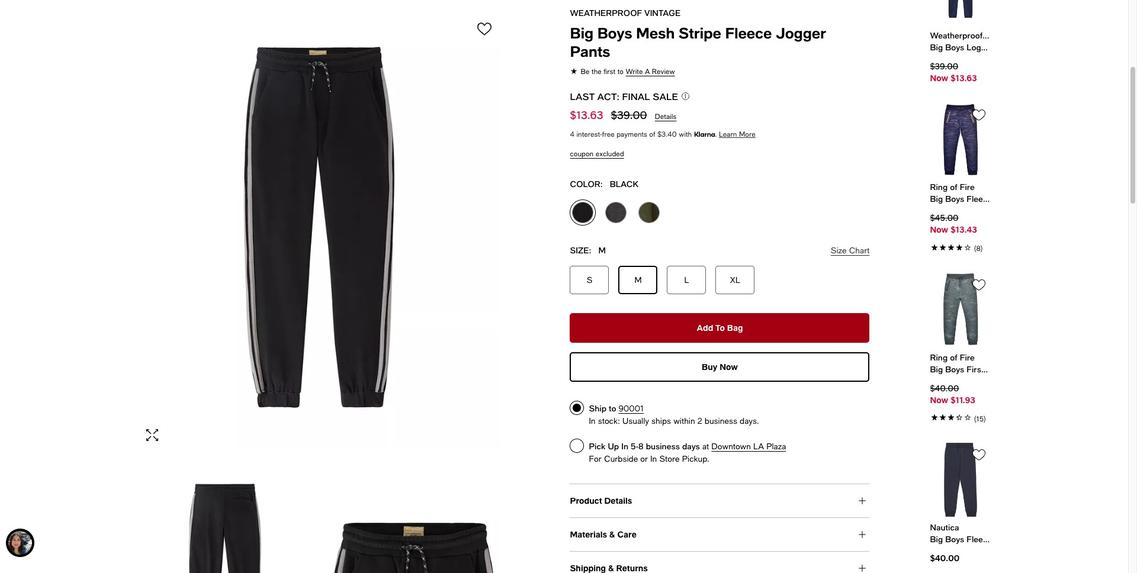 Task type: locate. For each thing, give the bounding box(es) containing it.
ring of fire link for $40.00
[[930, 352, 991, 375]]

s button
[[587, 275, 593, 285]]

option group
[[563, 200, 870, 233]]

1 ring of fire from the top
[[930, 182, 975, 192]]

ring of fire link
[[930, 182, 991, 205], [930, 352, 991, 375]]

of left $3.40
[[650, 130, 656, 139]]

$13.63 inside $39.00 now $13.63
[[951, 73, 977, 83]]

now down weatherproof vintage link
[[930, 73, 949, 83]]

klarna
[[694, 130, 715, 139]]

big boys first team knit joggers, created for macy's image
[[930, 273, 991, 347]]

1 horizontal spatial details
[[655, 113, 677, 121]]

coupon excluded link
[[570, 150, 624, 158]]

0 vertical spatial fire
[[960, 182, 975, 192]]

in
[[589, 416, 596, 426], [622, 441, 629, 451], [651, 454, 657, 464]]

be the first to write a review
[[581, 68, 675, 76]]

plaza
[[767, 442, 786, 451]]

last
[[570, 91, 595, 102]]

$40.00 for $40.00
[[930, 553, 960, 563]]

0 vertical spatial vintage
[[645, 8, 681, 18]]

1 vertical spatial $40.00
[[930, 553, 960, 563]]

0 horizontal spatial m
[[599, 245, 606, 255]]

the
[[592, 68, 602, 76]]

2 ring of fire from the top
[[930, 352, 975, 362]]

0 vertical spatial jogger
[[776, 24, 826, 41]]

now inside $45.00 now $13.43
[[930, 225, 949, 235]]

boys inside big boys mesh stripe fleece jogger pants
[[598, 24, 632, 41]]

color name: Black radio
[[570, 200, 596, 226]]

fleece
[[725, 24, 772, 41], [967, 534, 993, 545]]

1 ring from the top
[[930, 182, 948, 192]]

0 horizontal spatial boys
[[598, 24, 632, 41]]

to up stock:
[[609, 403, 616, 414]]

m right 'size:'
[[599, 245, 606, 255]]

1 vertical spatial ring
[[930, 352, 948, 362]]

details inside dropdown button
[[605, 496, 632, 506]]

materials
[[570, 530, 607, 540]]

0 vertical spatial ring
[[930, 182, 948, 192]]

size:
[[570, 245, 591, 255]]

business right 2
[[705, 416, 738, 426]]

0 horizontal spatial weatherproof vintage
[[570, 8, 681, 18]]

1 vertical spatial big
[[930, 534, 943, 545]]

a
[[645, 68, 650, 76]]

mesh
[[636, 24, 675, 41]]

business
[[705, 416, 738, 426], [646, 441, 680, 451]]

1 fire from the top
[[960, 182, 975, 192]]

0 vertical spatial business
[[705, 416, 738, 426]]

1 horizontal spatial boys
[[946, 534, 965, 545]]

$39.00 for $39.00 now $13.63
[[930, 61, 959, 71]]

1 horizontal spatial $39.00
[[930, 61, 959, 71]]

act
[[597, 91, 617, 102]]

1 vertical spatial weatherproof
[[930, 30, 983, 40]]

now inside $39.00 now $13.63
[[930, 73, 949, 83]]

0 horizontal spatial $39.00
[[611, 108, 647, 121]]

ring of fire link up $40.00 now $11.93
[[930, 352, 991, 375]]

pants inside big boys mesh stripe fleece jogger pants
[[570, 43, 610, 60]]

in stock: usually ships within 2 business days.
[[589, 416, 759, 426]]

$13.63 down weatherproof vintage link
[[951, 73, 977, 83]]

1 vertical spatial vintage
[[985, 30, 1014, 40]]

$39.00
[[930, 61, 959, 71], [611, 108, 647, 121]]

$40.00 down nautica
[[930, 553, 960, 563]]

fire up $45.00 now $13.43
[[960, 182, 975, 192]]

now right buy
[[720, 362, 738, 372]]

boys down nautica
[[946, 534, 965, 545]]

90001 button
[[619, 404, 644, 414]]

2 $40.00 from the top
[[930, 553, 960, 563]]

usually
[[623, 416, 649, 426]]

0 horizontal spatial $13.63
[[570, 108, 603, 121]]

ring of fire link up $45.00
[[930, 182, 991, 205]]

fire up $40.00 now $11.93
[[960, 352, 975, 362]]

2 ring of fire link from the top
[[930, 352, 991, 375]]

downtown
[[712, 442, 751, 451]]

1 vertical spatial business
[[646, 441, 680, 451]]

boys down weatherproof vintage button
[[598, 24, 632, 41]]

now inside button
[[720, 362, 738, 372]]

weatherproof vintage link
[[930, 29, 1014, 53]]

of for $40.00
[[950, 352, 958, 362]]

2 ring from the top
[[930, 352, 948, 362]]

1 vertical spatial $13.63
[[570, 108, 603, 121]]

0 vertical spatial weatherproof
[[570, 8, 642, 18]]

1 ring of fire link from the top
[[930, 182, 991, 205]]

now for buy now
[[720, 362, 738, 372]]

ring
[[930, 182, 948, 192], [930, 352, 948, 362]]

charcoal heather image
[[606, 202, 627, 223]]

0 vertical spatial $40.00
[[930, 383, 959, 393]]

weatherproof down big boys logo waistband fleece jogger pants
[[930, 30, 983, 40]]

0 vertical spatial fleece
[[725, 24, 772, 41]]

0 horizontal spatial fleece
[[725, 24, 772, 41]]

0 vertical spatial ring of fire
[[930, 182, 975, 192]]

1 horizontal spatial $13.63
[[951, 73, 977, 83]]

jogger
[[776, 24, 826, 41], [995, 534, 1022, 545]]

at
[[703, 442, 709, 451]]

vintage up mesh
[[645, 8, 681, 18]]

weatherproof
[[570, 8, 642, 18], [930, 30, 983, 40]]

first
[[604, 68, 616, 76]]

1 vertical spatial jogger
[[995, 534, 1022, 545]]

ring up $45.00
[[930, 182, 948, 192]]

1 horizontal spatial vintage
[[985, 30, 1014, 40]]

1 vertical spatial details
[[605, 496, 632, 506]]

$40.00 inside $40.00 now $11.93
[[930, 383, 959, 393]]

$13.63
[[951, 73, 977, 83], [570, 108, 603, 121]]

fleece inside nautica big boys fleece jogger pants
[[967, 534, 993, 545]]

ring for $45.00
[[930, 182, 948, 192]]

color:
[[570, 179, 603, 189]]

weatherproof vintage - image
[[138, 6, 500, 449], [138, 464, 312, 574], [326, 464, 500, 574]]

0 horizontal spatial weatherproof
[[570, 8, 642, 18]]

0 horizontal spatial big
[[570, 24, 594, 41]]

fire
[[960, 182, 975, 192], [960, 352, 975, 362]]

1 vertical spatial ring of fire link
[[930, 352, 991, 375]]

weatherproof vintage up mesh
[[570, 8, 681, 18]]

vintage down big boys logo waistband fleece jogger pants
[[985, 30, 1014, 40]]

2 vertical spatial of
[[950, 352, 958, 362]]

1 vertical spatial fire
[[960, 352, 975, 362]]

1 horizontal spatial pants
[[1025, 534, 1046, 545]]

to right first
[[618, 68, 624, 76]]

$39.00 now $13.63
[[930, 61, 977, 83]]

$39.00 inside $39.00 now $13.63
[[930, 61, 959, 71]]

0 horizontal spatial vintage
[[645, 8, 681, 18]]

(15)
[[974, 415, 986, 423]]

1 vertical spatial fleece
[[967, 534, 993, 545]]

in right the or
[[651, 454, 657, 464]]

0 horizontal spatial in
[[589, 416, 596, 426]]

0 horizontal spatial details
[[605, 496, 632, 506]]

of
[[650, 130, 656, 139], [950, 182, 958, 192], [950, 352, 958, 362]]

ring of fire link for $45.00
[[930, 182, 991, 205]]

$39.00 for $39.00
[[611, 108, 647, 121]]

1 horizontal spatial business
[[705, 416, 738, 426]]

1 vertical spatial boys
[[946, 534, 965, 545]]

big up be
[[570, 24, 594, 41]]

2 vertical spatial in
[[651, 454, 657, 464]]

big inside nautica big boys fleece jogger pants
[[930, 534, 943, 545]]

boys inside nautica big boys fleece jogger pants
[[946, 534, 965, 545]]

ring of fire for $45.00
[[930, 182, 975, 192]]

details
[[655, 113, 677, 121], [605, 496, 632, 506]]

m left l button
[[635, 275, 642, 285]]

color name: Charcoal Heather radio
[[603, 200, 629, 226]]

None radio
[[570, 401, 584, 415], [570, 439, 584, 453], [570, 401, 584, 415], [570, 439, 584, 453]]

1 horizontal spatial jogger
[[995, 534, 1022, 545]]

business up the store
[[646, 441, 680, 451]]

0 vertical spatial ring of fire link
[[930, 182, 991, 205]]

$40.00 up the $11.93
[[930, 383, 959, 393]]

now down $45.00
[[930, 225, 949, 235]]

buy now button
[[570, 353, 870, 382]]

pants
[[570, 43, 610, 60], [1025, 534, 1046, 545]]

ring of fire up $40.00 now $11.93
[[930, 352, 975, 362]]

excluded
[[596, 150, 624, 158]]

weatherproof vintage button
[[570, 8, 681, 18]]

of up $40.00 now $11.93
[[950, 352, 958, 362]]

0 horizontal spatial pants
[[570, 43, 610, 60]]

1 horizontal spatial big
[[930, 534, 943, 545]]

full screen image
[[145, 428, 159, 443]]

weatherproof vintage
[[570, 8, 681, 18], [930, 30, 1014, 40]]

weatherproof up mesh
[[570, 8, 642, 18]]

to
[[716, 323, 725, 333]]

more
[[739, 130, 756, 139]]

ring of fire up $45.00
[[930, 182, 975, 192]]

$40.00
[[930, 383, 959, 393], [930, 553, 960, 563]]

color name: Olive radio
[[637, 200, 663, 226]]

$39.00 down weatherproof vintage link
[[930, 61, 959, 71]]

1 horizontal spatial weatherproof vintage
[[930, 30, 1014, 40]]

s
[[587, 275, 593, 285]]

details up $3.40
[[655, 113, 677, 121]]

1 vertical spatial weatherproof vintage
[[930, 30, 1014, 40]]

ship to 90001
[[589, 403, 644, 414]]

now inside $40.00 now $11.93
[[930, 395, 949, 405]]

fire for $40.00
[[960, 352, 975, 362]]

0 horizontal spatial jogger
[[776, 24, 826, 41]]

weatherproof vintage down big boys logo waistband fleece jogger pants
[[930, 30, 1014, 40]]

details right product
[[605, 496, 632, 506]]

$13.63 down last on the top of page
[[570, 108, 603, 121]]

last act : final sale
[[570, 91, 678, 102]]

1 vertical spatial pants
[[1025, 534, 1046, 545]]

fleece inside big boys mesh stripe fleece jogger pants
[[725, 24, 772, 41]]

$45.00 now $13.43
[[930, 213, 977, 235]]

1 horizontal spatial weatherproof
[[930, 30, 983, 40]]

now
[[930, 73, 949, 83], [930, 225, 949, 235], [720, 362, 738, 372], [930, 395, 949, 405]]

0 vertical spatial to
[[618, 68, 624, 76]]

ring of fire for $40.00
[[930, 352, 975, 362]]

ring up $40.00 now $11.93
[[930, 352, 948, 362]]

0 vertical spatial boys
[[598, 24, 632, 41]]

days.
[[740, 416, 759, 426]]

0 vertical spatial pants
[[570, 43, 610, 60]]

1 vertical spatial in
[[622, 441, 629, 451]]

1 horizontal spatial fleece
[[967, 534, 993, 545]]

1 vertical spatial $39.00
[[611, 108, 647, 121]]

$40.00 now $11.93
[[930, 383, 976, 405]]

0 vertical spatial $39.00
[[930, 61, 959, 71]]

stock:
[[598, 416, 620, 426]]

of up $45.00
[[950, 182, 958, 192]]

big
[[570, 24, 594, 41], [930, 534, 943, 545]]

tab list
[[570, 484, 870, 574]]

1 $40.00 from the top
[[930, 383, 959, 393]]

final
[[622, 91, 650, 102]]

2 fire from the top
[[960, 352, 975, 362]]

1 vertical spatial to
[[609, 403, 616, 414]]

big down nautica
[[930, 534, 943, 545]]

now left the $11.93
[[930, 395, 949, 405]]

0 horizontal spatial business
[[646, 441, 680, 451]]

product details button
[[570, 485, 870, 518]]

1 vertical spatial ring of fire
[[930, 352, 975, 362]]

0 vertical spatial big
[[570, 24, 594, 41]]

0 vertical spatial $13.63
[[951, 73, 977, 83]]

1 horizontal spatial m
[[635, 275, 642, 285]]

1 vertical spatial of
[[950, 182, 958, 192]]

$39.00 down last act : final sale
[[611, 108, 647, 121]]

for
[[589, 454, 602, 464]]

in left 5-
[[622, 441, 629, 451]]

in down ship
[[589, 416, 596, 426]]

big boys fleece jogger pants image
[[930, 443, 991, 517]]



Task type: describe. For each thing, give the bounding box(es) containing it.
90001
[[619, 404, 644, 414]]

review
[[652, 68, 675, 76]]

$40.00 for $40.00 now $11.93
[[930, 383, 959, 393]]

add
[[697, 323, 714, 333]]

size
[[831, 246, 847, 255]]

write
[[626, 68, 643, 76]]

materials & care
[[570, 530, 637, 540]]

l
[[685, 275, 689, 285]]

$45.00
[[930, 213, 959, 223]]

add to bag
[[697, 323, 743, 333]]

curbside
[[604, 454, 638, 464]]

learn more button
[[719, 130, 756, 139]]

2
[[698, 416, 702, 426]]

with
[[679, 130, 692, 139]]

within
[[674, 416, 695, 426]]

0 vertical spatial in
[[589, 416, 596, 426]]

product
[[570, 496, 602, 506]]

payments
[[617, 130, 647, 139]]

black
[[610, 179, 639, 189]]

ring for $40.00
[[930, 352, 948, 362]]

olive image
[[639, 202, 660, 223]]

pickup.
[[682, 454, 710, 464]]

interest-
[[577, 130, 602, 139]]

1 horizontal spatial in
[[622, 441, 629, 451]]

jogger inside nautica big boys fleece jogger pants
[[995, 534, 1022, 545]]

coupon
[[570, 150, 594, 158]]

0 vertical spatial details
[[655, 113, 677, 121]]

4
[[570, 130, 575, 139]]

$11.93
[[951, 395, 976, 405]]

be
[[581, 68, 590, 76]]

1 horizontal spatial to
[[618, 68, 624, 76]]

tab list containing product details
[[570, 484, 870, 574]]

learn
[[719, 130, 737, 139]]

days
[[682, 441, 700, 451]]

now for $39.00 now $13.63
[[930, 73, 949, 83]]

xl
[[730, 275, 741, 285]]

add to list image
[[477, 22, 491, 36]]

size chart link
[[831, 246, 870, 255]]

store
[[660, 454, 680, 464]]

big boys mesh stripe fleece jogger pants
[[570, 24, 826, 60]]

sale
[[653, 91, 678, 102]]

nautica
[[930, 523, 959, 533]]

stripe
[[679, 24, 721, 41]]

4 interest-free payments of $3.40 with klarna . learn more
[[570, 130, 756, 139]]

0 vertical spatial of
[[650, 130, 656, 139]]

m button
[[635, 275, 642, 285]]

$13.43
[[951, 225, 977, 235]]

bag
[[727, 323, 743, 333]]

8
[[639, 441, 644, 451]]

pick up                               in 5-8 business days at downtown la plaza
[[589, 441, 786, 451]]

:
[[617, 91, 620, 102]]

ship
[[589, 403, 607, 414]]

care
[[618, 530, 637, 540]]

4 out of 5 rating with 8 reviews image
[[930, 241, 991, 254]]

add to bag button
[[570, 313, 870, 343]]

downtown la plaza button
[[712, 442, 786, 451]]

for curbside or in store pickup.
[[589, 454, 710, 464]]

size chart
[[831, 246, 870, 255]]

of for $45.00
[[950, 182, 958, 192]]

xl button
[[730, 275, 741, 285]]

up
[[608, 441, 619, 451]]

big inside big boys mesh stripe fleece jogger pants
[[570, 24, 594, 41]]

now for $40.00 now $11.93
[[930, 395, 949, 405]]

black image
[[573, 202, 594, 223]]

&
[[610, 530, 615, 540]]

2 horizontal spatial in
[[651, 454, 657, 464]]

buy
[[702, 362, 718, 372]]

0 vertical spatial m
[[599, 245, 606, 255]]

or
[[641, 454, 648, 464]]

big boys mesh stripe fleece jogger pants heading
[[570, 24, 870, 60]]

pick
[[589, 441, 606, 451]]

$3.40
[[658, 130, 677, 139]]

big boys logo waistband fleece jogger pants image
[[930, 0, 991, 25]]

chart
[[849, 246, 870, 255]]

vintage inside weatherproof vintage link
[[985, 30, 1014, 40]]

buy now
[[702, 362, 738, 372]]

.
[[715, 130, 717, 139]]

materials & care button
[[570, 518, 870, 552]]

fire for $45.00
[[960, 182, 975, 192]]

0 vertical spatial weatherproof vintage
[[570, 8, 681, 18]]

ships
[[652, 416, 671, 426]]

la
[[754, 442, 764, 451]]

(8)
[[974, 245, 983, 253]]

details link
[[655, 113, 677, 121]]

3.4 out of 5 rating with 15 reviews image
[[930, 411, 991, 424]]

0 horizontal spatial to
[[609, 403, 616, 414]]

nautica big boys fleece jogger pants
[[930, 523, 1046, 545]]

jogger inside big boys mesh stripe fleece jogger pants
[[776, 24, 826, 41]]

1 vertical spatial m
[[635, 275, 642, 285]]

pants inside nautica big boys fleece jogger pants
[[1025, 534, 1046, 545]]

l button
[[685, 275, 689, 285]]

coupon excluded
[[570, 150, 624, 158]]

big boys fleece clear camo jogger pants image
[[930, 103, 991, 177]]

now for $45.00 now $13.43
[[930, 225, 949, 235]]

product details
[[570, 496, 632, 506]]



Task type: vqa. For each thing, say whether or not it's contained in the screenshot.
Ring of Fire LINK associated with $40.00
yes



